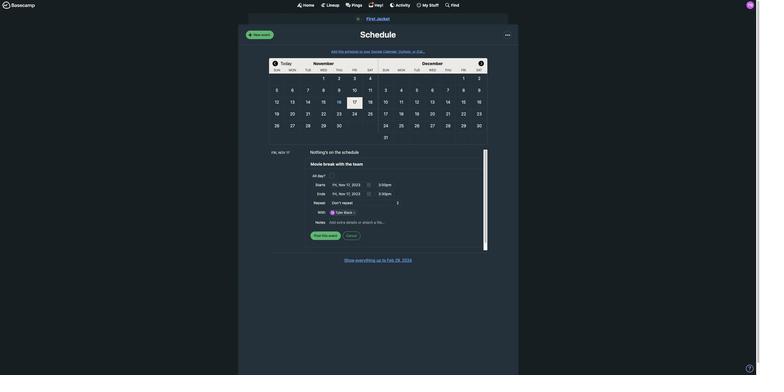 Task type: describe. For each thing, give the bounding box(es) containing it.
jacket
[[376, 16, 390, 21]]

sun for november
[[274, 68, 280, 72]]

find button
[[445, 3, 459, 8]]

choose date… field for starts
[[329, 182, 374, 188]]

main element
[[0, 0, 756, 10]]

all day?
[[313, 174, 325, 178]]

my
[[423, 3, 428, 7]]

thu for december
[[445, 68, 451, 72]]

Type the name of the event… text field
[[311, 161, 478, 168]]

nov
[[278, 151, 285, 155]]

black
[[344, 211, 352, 215]]

post this event
[[314, 234, 337, 238]]

new
[[254, 33, 261, 37]]

0 vertical spatial schedule
[[345, 50, 359, 54]]

sat for november
[[367, 68, 373, 72]]

Notes text field
[[329, 218, 478, 227]]

mon for december
[[398, 68, 405, 72]]

first
[[366, 16, 376, 21]]

schedule
[[360, 30, 396, 40]]

tyler black image
[[747, 1, 754, 9]]

new event
[[254, 33, 270, 37]]

29,
[[395, 258, 401, 263]]

my stuff
[[423, 3, 439, 7]]

cancel
[[346, 234, 357, 238]]

add this schedule to your google calendar, outlook, or ical… link
[[331, 50, 425, 54]]

starts
[[315, 183, 325, 187]]

november
[[313, 61, 334, 66]]

wed for december
[[429, 68, 436, 72]]

cancel button
[[343, 232, 361, 240]]

sun for december
[[383, 68, 389, 72]]

tue for december
[[414, 68, 420, 72]]

hey!
[[375, 3, 383, 7]]

tue for november
[[305, 68, 311, 72]]

on
[[329, 150, 334, 155]]

activity
[[396, 3, 410, 7]]

to for schedule
[[360, 50, 363, 54]]

outlook,
[[399, 50, 412, 54]]

switch accounts image
[[2, 1, 35, 9]]

post this event button
[[311, 232, 341, 240]]

this for add
[[338, 50, 344, 54]]

post
[[314, 234, 321, 238]]

2024
[[402, 258, 412, 263]]

show        everything      up to        feb 29, 2024
[[344, 258, 412, 263]]

today
[[281, 61, 292, 66]]

pick a time… field for ends
[[375, 191, 395, 197]]

fri for december
[[461, 68, 466, 72]]

first jacket
[[366, 16, 390, 21]]

pings
[[352, 3, 362, 7]]

first jacket link
[[366, 16, 390, 21]]

stuff
[[429, 3, 439, 7]]

home
[[303, 3, 314, 7]]



Task type: locate. For each thing, give the bounding box(es) containing it.
nothing's
[[310, 150, 328, 155]]

0 vertical spatial to
[[360, 50, 363, 54]]

fri
[[352, 68, 357, 72], [461, 68, 466, 72]]

×
[[353, 211, 355, 215]]

0 horizontal spatial sun
[[274, 68, 280, 72]]

mon down outlook,
[[398, 68, 405, 72]]

ical…
[[417, 50, 425, 54]]

ends
[[317, 192, 325, 196]]

mon
[[289, 68, 296, 72], [398, 68, 405, 72]]

wed for november
[[320, 68, 327, 72]]

to right up in the bottom of the page
[[382, 258, 386, 263]]

with
[[318, 210, 325, 215]]

fri, nov 17
[[272, 151, 290, 155]]

up
[[376, 258, 381, 263]]

0 horizontal spatial this
[[322, 234, 328, 238]]

google
[[371, 50, 382, 54]]

2 pick a time… field from the top
[[375, 191, 395, 197]]

schedule
[[345, 50, 359, 54], [342, 150, 359, 155]]

everything
[[356, 258, 375, 263]]

tue down or
[[414, 68, 420, 72]]

to inside button
[[382, 258, 386, 263]]

pick a time… field for starts
[[375, 182, 395, 188]]

0 horizontal spatial mon
[[289, 68, 296, 72]]

pings button
[[346, 3, 362, 8]]

the
[[335, 150, 341, 155]]

1 fri from the left
[[352, 68, 357, 72]]

1 choose date… field from the top
[[329, 182, 374, 188]]

2 sat from the left
[[476, 68, 482, 72]]

calendar,
[[383, 50, 398, 54]]

1 horizontal spatial tue
[[414, 68, 420, 72]]

december
[[422, 61, 443, 66]]

1 horizontal spatial to
[[382, 258, 386, 263]]

1 horizontal spatial sun
[[383, 68, 389, 72]]

0 horizontal spatial thu
[[336, 68, 343, 72]]

or
[[413, 50, 416, 54]]

0 vertical spatial pick a time… field
[[375, 182, 395, 188]]

0 horizontal spatial to
[[360, 50, 363, 54]]

1 wed from the left
[[320, 68, 327, 72]]

find
[[451, 3, 459, 7]]

Choose date… field
[[329, 182, 374, 188], [329, 191, 374, 197]]

2 tue from the left
[[414, 68, 420, 72]]

1 vertical spatial this
[[322, 234, 328, 238]]

tyler black ×
[[336, 211, 355, 215]]

Pick a time… field
[[375, 182, 395, 188], [375, 191, 395, 197]]

sun left today link
[[274, 68, 280, 72]]

schedule left your
[[345, 50, 359, 54]]

With text field
[[357, 210, 478, 216]]

to
[[360, 50, 363, 54], [382, 258, 386, 263]]

1 vertical spatial pick a time… field
[[375, 191, 395, 197]]

home link
[[297, 3, 314, 8]]

tue
[[305, 68, 311, 72], [414, 68, 420, 72]]

1 sat from the left
[[367, 68, 373, 72]]

0 vertical spatial event
[[261, 33, 270, 37]]

1 horizontal spatial thu
[[445, 68, 451, 72]]

choose date… field for ends
[[329, 191, 374, 197]]

event right new
[[261, 33, 270, 37]]

all
[[313, 174, 317, 178]]

× link
[[352, 211, 357, 215]]

feb
[[387, 258, 394, 263]]

2 thu from the left
[[445, 68, 451, 72]]

1 vertical spatial choose date… field
[[329, 191, 374, 197]]

2 wed from the left
[[429, 68, 436, 72]]

tyler
[[336, 211, 343, 215]]

mon down the today
[[289, 68, 296, 72]]

today link
[[281, 58, 292, 68]]

1 tue from the left
[[305, 68, 311, 72]]

to for up
[[382, 258, 386, 263]]

0 horizontal spatial event
[[261, 33, 270, 37]]

0 horizontal spatial fri
[[352, 68, 357, 72]]

sun down calendar,
[[383, 68, 389, 72]]

fri for november
[[352, 68, 357, 72]]

sat for december
[[476, 68, 482, 72]]

2 fri from the left
[[461, 68, 466, 72]]

repeat
[[314, 201, 325, 205]]

mon for november
[[289, 68, 296, 72]]

0 horizontal spatial tue
[[305, 68, 311, 72]]

1 horizontal spatial wed
[[429, 68, 436, 72]]

lineup
[[327, 3, 339, 7]]

your
[[364, 50, 370, 54]]

show
[[344, 258, 355, 263]]

0 vertical spatial choose date… field
[[329, 182, 374, 188]]

1 horizontal spatial mon
[[398, 68, 405, 72]]

1 vertical spatial schedule
[[342, 150, 359, 155]]

sat
[[367, 68, 373, 72], [476, 68, 482, 72]]

1 vertical spatial event
[[329, 234, 337, 238]]

wed down november
[[320, 68, 327, 72]]

my stuff button
[[416, 3, 439, 8]]

fri,
[[272, 151, 277, 155]]

0 horizontal spatial wed
[[320, 68, 327, 72]]

nothing's on the schedule
[[310, 150, 359, 155]]

sun
[[274, 68, 280, 72], [383, 68, 389, 72]]

1 thu from the left
[[336, 68, 343, 72]]

hey! button
[[368, 2, 383, 8]]

new event link
[[246, 31, 274, 39]]

1 horizontal spatial this
[[338, 50, 344, 54]]

to left your
[[360, 50, 363, 54]]

event right post
[[329, 234, 337, 238]]

day?
[[318, 174, 325, 178]]

1 horizontal spatial sat
[[476, 68, 482, 72]]

add this schedule to your google calendar, outlook, or ical…
[[331, 50, 425, 54]]

this for post
[[322, 234, 328, 238]]

show        everything      up to        feb 29, 2024 button
[[344, 258, 412, 264]]

this right add
[[338, 50, 344, 54]]

add
[[331, 50, 337, 54]]

event inside button
[[329, 234, 337, 238]]

this inside button
[[322, 234, 328, 238]]

event
[[261, 33, 270, 37], [329, 234, 337, 238]]

1 horizontal spatial event
[[329, 234, 337, 238]]

1 pick a time… field from the top
[[375, 182, 395, 188]]

1 horizontal spatial fri
[[461, 68, 466, 72]]

this right post
[[322, 234, 328, 238]]

2 choose date… field from the top
[[329, 191, 374, 197]]

tue right today link
[[305, 68, 311, 72]]

schedule right "the"
[[342, 150, 359, 155]]

notes
[[316, 220, 325, 225]]

2 mon from the left
[[398, 68, 405, 72]]

thu
[[336, 68, 343, 72], [445, 68, 451, 72]]

1 sun from the left
[[274, 68, 280, 72]]

lineup link
[[321, 3, 339, 8]]

wed
[[320, 68, 327, 72], [429, 68, 436, 72]]

1 vertical spatial to
[[382, 258, 386, 263]]

this
[[338, 50, 344, 54], [322, 234, 328, 238]]

0 vertical spatial this
[[338, 50, 344, 54]]

1 mon from the left
[[289, 68, 296, 72]]

wed down 'december'
[[429, 68, 436, 72]]

2 sun from the left
[[383, 68, 389, 72]]

activity link
[[390, 3, 410, 8]]

thu for november
[[336, 68, 343, 72]]

0 horizontal spatial sat
[[367, 68, 373, 72]]

17
[[286, 151, 290, 155]]



Task type: vqa. For each thing, say whether or not it's contained in the screenshot.
left The This
yes



